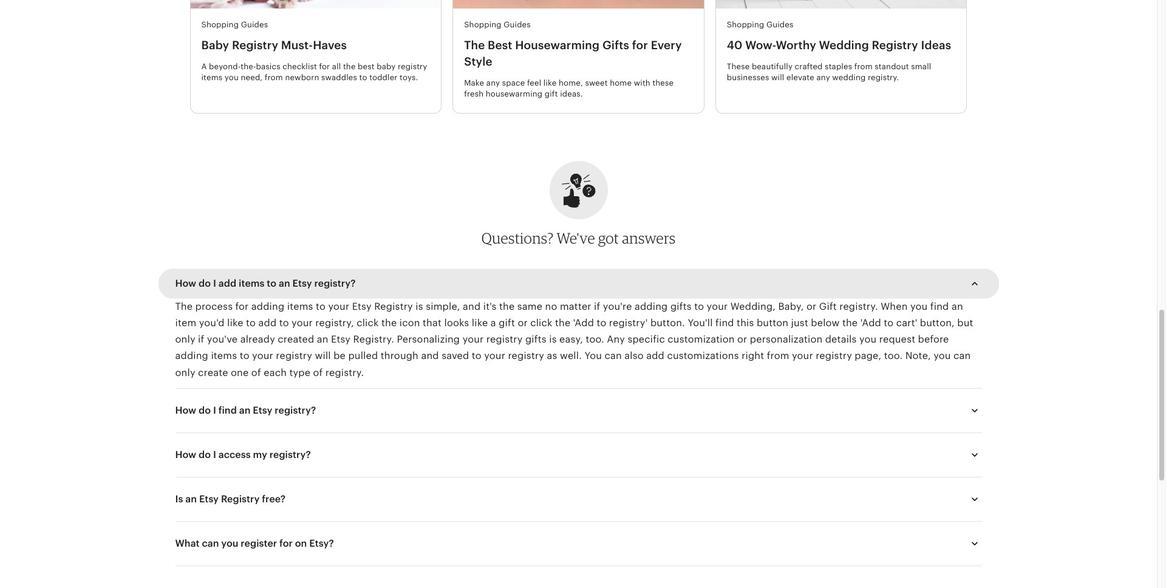 Task type: locate. For each thing, give the bounding box(es) containing it.
items
[[201, 73, 223, 82], [239, 278, 265, 289], [287, 301, 313, 312], [211, 350, 237, 362]]

1 vertical spatial add
[[259, 317, 277, 329]]

2 only from the top
[[175, 367, 195, 378]]

do for add
[[199, 278, 211, 289]]

if down you'd
[[198, 334, 204, 345]]

ideas
[[921, 39, 952, 52]]

the up easy,
[[555, 317, 571, 329]]

or down this
[[738, 334, 748, 345]]

baby
[[377, 62, 396, 71]]

3 how from the top
[[175, 449, 196, 460]]

1 vertical spatial too.
[[884, 350, 903, 362]]

can down any
[[605, 350, 622, 362]]

shopping guides up 'best'
[[464, 20, 531, 29]]

0 vertical spatial do
[[199, 278, 211, 289]]

add down specific
[[647, 350, 665, 362]]

like
[[544, 78, 557, 87], [227, 317, 243, 329], [472, 317, 488, 329]]

1 shopping guides from the left
[[201, 20, 268, 29]]

any
[[607, 334, 625, 345]]

1 vertical spatial registry.
[[840, 301, 878, 312]]

2 shopping from the left
[[464, 20, 502, 29]]

do up process
[[199, 278, 211, 289]]

registry? right "my"
[[270, 449, 311, 460]]

the right "all"
[[343, 62, 356, 71]]

registry inside "a beyond-the-basics checklist for all the best baby registry items you need, from newborn swaddles to toddler toys."
[[398, 62, 427, 71]]

2 horizontal spatial shopping
[[727, 20, 765, 29]]

0 horizontal spatial shopping
[[201, 20, 239, 29]]

add
[[219, 278, 236, 289], [259, 317, 277, 329], [647, 350, 665, 362]]

the inside the process for adding items to your etsy registry is simple, and it's the same no matter if you're adding gifts to your wedding, baby, or gift registry. when you find an item you'd like to add to your registry, click the icon that looks like a gift or click the 'add to registry' button. you'll find this button just below the 'add to cart' button, but only if you've already created an etsy registry. personalizing your registry gifts is easy, too. any specific customization or personalization details you request before adding items to your registry will be pulled through and saved to your registry as well. you can also add customizations right from your registry page, too. note, you can only create one of each type of registry.
[[175, 301, 193, 312]]

1 horizontal spatial gifts
[[671, 301, 692, 312]]

1 horizontal spatial like
[[472, 317, 488, 329]]

0 vertical spatial from
[[855, 62, 873, 71]]

or
[[807, 301, 817, 312], [518, 317, 528, 329], [738, 334, 748, 345]]

2 vertical spatial from
[[767, 350, 790, 362]]

0 vertical spatial registry.
[[868, 73, 899, 82]]

adding up button.
[[635, 301, 668, 312]]

the up style in the top left of the page
[[464, 39, 485, 52]]

1 horizontal spatial will
[[772, 73, 785, 82]]

and down personalizing
[[421, 350, 439, 362]]

the up item at the left bottom
[[175, 301, 193, 312]]

the inside "the best housewarming gifts for every style"
[[464, 39, 485, 52]]

registry. right "gift"
[[840, 301, 878, 312]]

1 horizontal spatial the
[[464, 39, 485, 52]]

gifts up button.
[[671, 301, 692, 312]]

for inside "a beyond-the-basics checklist for all the best baby registry items you need, from newborn swaddles to toddler toys."
[[319, 62, 330, 71]]

1 horizontal spatial guides
[[504, 20, 531, 29]]

registry?
[[314, 278, 356, 289], [275, 404, 316, 416], [270, 449, 311, 460]]

guides up 'best'
[[504, 20, 531, 29]]

your up you'll
[[707, 301, 728, 312]]

2 vertical spatial do
[[199, 449, 211, 460]]

1 vertical spatial is
[[549, 334, 557, 345]]

3 shopping from the left
[[727, 20, 765, 29]]

access
[[219, 449, 251, 460]]

gift
[[819, 301, 837, 312]]

0 vertical spatial add
[[219, 278, 236, 289]]

gift left ideas. at top left
[[545, 89, 558, 98]]

of right type
[[313, 367, 323, 378]]

how do i find an etsy registry?
[[175, 404, 316, 416]]

how do i find an etsy registry? button
[[164, 396, 993, 425]]

0 horizontal spatial guides
[[241, 20, 268, 29]]

1 horizontal spatial shopping guides
[[464, 20, 531, 29]]

on
[[295, 538, 307, 549]]

0 horizontal spatial adding
[[175, 350, 208, 362]]

3 do from the top
[[199, 449, 211, 460]]

0 horizontal spatial too.
[[586, 334, 604, 345]]

shopping guides up baby
[[201, 20, 268, 29]]

of right the one
[[251, 367, 261, 378]]

gifts
[[671, 301, 692, 312], [525, 334, 547, 345]]

as
[[547, 350, 557, 362]]

0 vertical spatial only
[[175, 334, 195, 345]]

baby registry must-haves
[[201, 39, 347, 52]]

3 shopping guides from the left
[[727, 20, 794, 29]]

how
[[175, 278, 196, 289], [175, 404, 196, 416], [175, 449, 196, 460]]

for left "all"
[[319, 62, 330, 71]]

created
[[278, 334, 314, 345]]

1 vertical spatial how
[[175, 404, 196, 416]]

the inside "a beyond-the-basics checklist for all the best baby registry items you need, from newborn swaddles to toddler toys."
[[343, 62, 356, 71]]

the process for adding items to your etsy registry is simple, and it's the same no matter if you're adding gifts to your wedding, baby, or gift registry. when you find an item you'd like to add to your registry, click the icon that looks like a gift or click the 'add to registry' button. you'll find this button just below the 'add to cart' button, but only if you've already created an etsy registry. personalizing your registry gifts is easy, too. any specific customization or personalization details you request before adding items to your registry will be pulled through and saved to your registry as well. you can also add customizations right from your registry page, too. note, you can only create one of each type of registry.
[[175, 301, 974, 378]]

etsy inside "dropdown button"
[[253, 404, 272, 416]]

you down the beyond- at top left
[[225, 73, 239, 82]]

is up "icon"
[[416, 301, 423, 312]]

1 horizontal spatial adding
[[251, 301, 285, 312]]

if left the you're
[[594, 301, 601, 312]]

all
[[332, 62, 341, 71]]

1 vertical spatial will
[[315, 350, 331, 362]]

0 horizontal spatial add
[[219, 278, 236, 289]]

registry. down standout
[[868, 73, 899, 82]]

1 horizontal spatial from
[[767, 350, 790, 362]]

2 horizontal spatial adding
[[635, 301, 668, 312]]

from inside the process for adding items to your etsy registry is simple, and it's the same no matter if you're adding gifts to your wedding, baby, or gift registry. when you find an item you'd like to add to your registry, click the icon that looks like a gift or click the 'add to registry' button. you'll find this button just below the 'add to cart' button, but only if you've already created an etsy registry. personalizing your registry gifts is easy, too. any specific customization or personalization details you request before adding items to your registry will be pulled through and saved to your registry as well. you can also add customizations right from your registry page, too. note, you can only create one of each type of registry.
[[767, 350, 790, 362]]

customizations
[[667, 350, 739, 362]]

for left on
[[280, 538, 293, 549]]

0 horizontal spatial gift
[[499, 317, 515, 329]]

1 vertical spatial or
[[518, 317, 528, 329]]

2 vertical spatial i
[[213, 449, 216, 460]]

1 do from the top
[[199, 278, 211, 289]]

like left a
[[472, 317, 488, 329]]

0 horizontal spatial and
[[421, 350, 439, 362]]

2 shopping guides from the left
[[464, 20, 531, 29]]

2 vertical spatial or
[[738, 334, 748, 345]]

an up but
[[952, 301, 963, 312]]

process
[[195, 301, 233, 312]]

click down no at the bottom
[[530, 317, 553, 329]]

0 horizontal spatial find
[[219, 404, 237, 416]]

businesses
[[727, 73, 769, 82]]

like up you've
[[227, 317, 243, 329]]

for
[[632, 39, 648, 52], [319, 62, 330, 71], [235, 301, 249, 312], [280, 538, 293, 549]]

2 guides from the left
[[504, 20, 531, 29]]

1 guides from the left
[[241, 20, 268, 29]]

swaddles
[[321, 73, 357, 82]]

do down create
[[199, 404, 211, 416]]

looks
[[444, 317, 469, 329]]

matter
[[560, 301, 592, 312]]

do
[[199, 278, 211, 289], [199, 404, 211, 416], [199, 449, 211, 460]]

find down the one
[[219, 404, 237, 416]]

registry? inside how do i add items to an etsy registry? dropdown button
[[314, 278, 356, 289]]

items up already
[[239, 278, 265, 289]]

when
[[881, 301, 908, 312]]

2 do from the top
[[199, 404, 211, 416]]

and
[[463, 301, 481, 312], [421, 350, 439, 362]]

0 vertical spatial and
[[463, 301, 481, 312]]

will left be at the left bottom of page
[[315, 350, 331, 362]]

only
[[175, 334, 195, 345], [175, 367, 195, 378]]

like right feel
[[544, 78, 557, 87]]

is
[[416, 301, 423, 312], [549, 334, 557, 345]]

'add down the matter
[[573, 317, 594, 329]]

find
[[931, 301, 949, 312], [716, 317, 734, 329], [219, 404, 237, 416]]

0 vertical spatial registry?
[[314, 278, 356, 289]]

2 horizontal spatial or
[[807, 301, 817, 312]]

of
[[251, 367, 261, 378], [313, 367, 323, 378]]

like inside make any space feel like home, sweet home with these fresh housewarming gift ideas.
[[544, 78, 557, 87]]

0 vertical spatial too.
[[586, 334, 604, 345]]

0 horizontal spatial shopping guides
[[201, 20, 268, 29]]

items down a
[[201, 73, 223, 82]]

registry? down type
[[275, 404, 316, 416]]

gift
[[545, 89, 558, 98], [499, 317, 515, 329]]

wow-
[[746, 39, 776, 52]]

i left access
[[213, 449, 216, 460]]

the for the best housewarming gifts for every style
[[464, 39, 485, 52]]

or down same
[[518, 317, 528, 329]]

registry. down be at the left bottom of page
[[326, 367, 364, 378]]

registry.
[[868, 73, 899, 82], [840, 301, 878, 312], [326, 367, 364, 378]]

40 wow-worthy wedding registry ideas
[[727, 39, 952, 52]]

shopping guides
[[201, 20, 268, 29], [464, 20, 531, 29], [727, 20, 794, 29]]

registry? up registry,
[[314, 278, 356, 289]]

adding up create
[[175, 350, 208, 362]]

1 vertical spatial find
[[716, 317, 734, 329]]

registry up the-
[[232, 39, 278, 52]]

shopping guides up wow- on the top right of the page
[[727, 20, 794, 29]]

wedding,
[[731, 301, 776, 312]]

shopping guides for wow-
[[727, 20, 794, 29]]

these beautifully crafted staples from standout small businesses will elevate any wedding registry.
[[727, 62, 932, 82]]

any right make
[[487, 78, 500, 87]]

from inside these beautifully crafted staples from standout small businesses will elevate any wedding registry.
[[855, 62, 873, 71]]

registry? inside how do i find an etsy registry? "dropdown button"
[[275, 404, 316, 416]]

make
[[464, 78, 484, 87]]

is up as
[[549, 334, 557, 345]]

feel
[[527, 78, 541, 87]]

2 'add from the left
[[861, 317, 881, 329]]

make any space feel like home, sweet home with these fresh housewarming gift ideas.
[[464, 78, 674, 98]]

0 horizontal spatial or
[[518, 317, 528, 329]]

2 horizontal spatial shopping guides
[[727, 20, 794, 29]]

1 horizontal spatial click
[[530, 317, 553, 329]]

you
[[225, 73, 239, 82], [911, 301, 928, 312], [860, 334, 877, 345], [934, 350, 951, 362], [221, 538, 238, 549]]

find left this
[[716, 317, 734, 329]]

0 horizontal spatial from
[[265, 73, 283, 82]]

will down beautifully
[[772, 73, 785, 82]]

1 horizontal spatial shopping
[[464, 20, 502, 29]]

click up registry.
[[357, 317, 379, 329]]

my
[[253, 449, 267, 460]]

request
[[880, 334, 916, 345]]

find up button, at the bottom right
[[931, 301, 949, 312]]

an down the one
[[239, 404, 251, 416]]

your
[[328, 301, 349, 312], [707, 301, 728, 312], [292, 317, 313, 329], [463, 334, 484, 345], [252, 350, 273, 362], [484, 350, 506, 362], [792, 350, 813, 362]]

same
[[518, 301, 543, 312]]

can down but
[[954, 350, 971, 362]]

1 vertical spatial do
[[199, 404, 211, 416]]

0 vertical spatial i
[[213, 278, 216, 289]]

0 vertical spatial is
[[416, 301, 423, 312]]

0 horizontal spatial 'add
[[573, 317, 594, 329]]

1 vertical spatial registry?
[[275, 404, 316, 416]]

and left it's at the bottom of the page
[[463, 301, 481, 312]]

0 horizontal spatial the
[[175, 301, 193, 312]]

add up already
[[259, 317, 277, 329]]

2 how from the top
[[175, 404, 196, 416]]

how for how do i find an etsy registry?
[[175, 404, 196, 416]]

2 horizontal spatial guides
[[767, 20, 794, 29]]

3 i from the top
[[213, 449, 216, 460]]

will
[[772, 73, 785, 82], [315, 350, 331, 362]]

newborn
[[285, 73, 319, 82]]

to
[[359, 73, 367, 82], [267, 278, 277, 289], [316, 301, 326, 312], [694, 301, 704, 312], [246, 317, 256, 329], [279, 317, 289, 329], [597, 317, 607, 329], [884, 317, 894, 329], [240, 350, 250, 362], [472, 350, 482, 362]]

can
[[605, 350, 622, 362], [954, 350, 971, 362], [202, 538, 219, 549]]

0 horizontal spatial can
[[202, 538, 219, 549]]

only down item at the left bottom
[[175, 334, 195, 345]]

you up page,
[[860, 334, 877, 345]]

how do i access my registry? button
[[164, 440, 993, 469]]

0 horizontal spatial will
[[315, 350, 331, 362]]

i down create
[[213, 404, 216, 416]]

1 vertical spatial from
[[265, 73, 283, 82]]

2 i from the top
[[213, 404, 216, 416]]

how do i access my registry?
[[175, 449, 311, 460]]

got
[[598, 229, 619, 247]]

these
[[727, 62, 750, 71]]

too. down request
[[884, 350, 903, 362]]

2 vertical spatial registry?
[[270, 449, 311, 460]]

too. up you in the bottom right of the page
[[586, 334, 604, 345]]

guides for registry
[[241, 20, 268, 29]]

2 of from the left
[[313, 367, 323, 378]]

an
[[279, 278, 290, 289], [952, 301, 963, 312], [317, 334, 328, 345], [239, 404, 251, 416], [185, 493, 197, 505]]

2 vertical spatial add
[[647, 350, 665, 362]]

0 vertical spatial will
[[772, 73, 785, 82]]

1 horizontal spatial is
[[549, 334, 557, 345]]

2 horizontal spatial from
[[855, 62, 873, 71]]

2 vertical spatial how
[[175, 449, 196, 460]]

personalization
[[750, 334, 823, 345]]

no
[[545, 301, 557, 312]]

0 horizontal spatial of
[[251, 367, 261, 378]]

a
[[491, 317, 496, 329]]

1 vertical spatial gift
[[499, 317, 515, 329]]

1 shopping from the left
[[201, 20, 239, 29]]

1 click from the left
[[357, 317, 379, 329]]

add up process
[[219, 278, 236, 289]]

from up the "wedding"
[[855, 62, 873, 71]]

1 i from the top
[[213, 278, 216, 289]]

1 how from the top
[[175, 278, 196, 289]]

1 horizontal spatial gift
[[545, 89, 558, 98]]

from down personalization at the right bottom of page
[[767, 350, 790, 362]]

2 horizontal spatial find
[[931, 301, 949, 312]]

0 horizontal spatial gifts
[[525, 334, 547, 345]]

1 vertical spatial and
[[421, 350, 439, 362]]

0 horizontal spatial any
[[487, 78, 500, 87]]

the left "icon"
[[382, 317, 397, 329]]

fresh
[[464, 89, 484, 98]]

the best housewarming gifts for every style
[[464, 39, 682, 68]]

1 vertical spatial i
[[213, 404, 216, 416]]

etsy down each
[[253, 404, 272, 416]]

3 guides from the left
[[767, 20, 794, 29]]

you inside "a beyond-the-basics checklist for all the best baby registry items you need, from newborn swaddles to toddler toys."
[[225, 73, 239, 82]]

items up created
[[287, 301, 313, 312]]

to inside "a beyond-the-basics checklist for all the best baby registry items you need, from newborn swaddles to toddler toys."
[[359, 73, 367, 82]]

1 vertical spatial only
[[175, 367, 195, 378]]

0 vertical spatial the
[[464, 39, 485, 52]]

shopping guides for best
[[464, 20, 531, 29]]

for right gifts
[[632, 39, 648, 52]]

1 horizontal spatial any
[[817, 73, 830, 82]]

1 horizontal spatial 'add
[[861, 317, 881, 329]]

1 horizontal spatial if
[[594, 301, 601, 312]]

shopping up baby
[[201, 20, 239, 29]]

from down basics
[[265, 73, 283, 82]]

gifts down same
[[525, 334, 547, 345]]

the up details
[[843, 317, 858, 329]]

i inside "dropdown button"
[[213, 404, 216, 416]]

0 vertical spatial find
[[931, 301, 949, 312]]

beautifully
[[752, 62, 793, 71]]

i
[[213, 278, 216, 289], [213, 404, 216, 416], [213, 449, 216, 460]]

only left create
[[175, 367, 195, 378]]

2 horizontal spatial like
[[544, 78, 557, 87]]

registry left free?
[[221, 493, 260, 505]]

or left "gift"
[[807, 301, 817, 312]]

adding down how do i add items to an etsy registry?
[[251, 301, 285, 312]]

sweet
[[585, 78, 608, 87]]

shopping for the
[[464, 20, 502, 29]]

an inside "dropdown button"
[[239, 404, 251, 416]]

do left access
[[199, 449, 211, 460]]

do for find
[[199, 404, 211, 416]]

'add down when
[[861, 317, 881, 329]]

how inside "dropdown button"
[[175, 404, 196, 416]]

best
[[488, 39, 512, 52]]

1 vertical spatial the
[[175, 301, 193, 312]]

0 horizontal spatial click
[[357, 317, 379, 329]]

standout
[[875, 62, 909, 71]]

do inside "dropdown button"
[[199, 404, 211, 416]]

1 horizontal spatial too.
[[884, 350, 903, 362]]

1 horizontal spatial of
[[313, 367, 323, 378]]

guides up baby registry must-haves
[[241, 20, 268, 29]]

shopping guides for registry
[[201, 20, 268, 29]]

guides up worthy
[[767, 20, 794, 29]]

for right process
[[235, 301, 249, 312]]

you down before
[[934, 350, 951, 362]]

0 vertical spatial how
[[175, 278, 196, 289]]

0 vertical spatial gift
[[545, 89, 558, 98]]

0 horizontal spatial like
[[227, 317, 243, 329]]

you'd
[[199, 317, 225, 329]]

0 horizontal spatial if
[[198, 334, 204, 345]]

2 vertical spatial find
[[219, 404, 237, 416]]

how do i add items to an etsy registry?
[[175, 278, 356, 289]]

shopping up 40
[[727, 20, 765, 29]]

questions?
[[482, 229, 554, 247]]



Task type: describe. For each thing, give the bounding box(es) containing it.
it's
[[483, 301, 497, 312]]

create
[[198, 367, 228, 378]]

how for how do i add items to an etsy registry?
[[175, 278, 196, 289]]

any inside make any space feel like home, sweet home with these fresh housewarming gift ideas.
[[487, 78, 500, 87]]

etsy up created
[[293, 278, 312, 289]]

for inside "the best housewarming gifts for every style"
[[632, 39, 648, 52]]

beyond-
[[209, 62, 241, 71]]

button,
[[920, 317, 955, 329]]

must-
[[281, 39, 313, 52]]

is an etsy registry free? button
[[164, 485, 993, 514]]

for inside the process for adding items to your etsy registry is simple, and it's the same no matter if you're adding gifts to your wedding, baby, or gift registry. when you find an item you'd like to add to your registry, click the icon that looks like a gift or click the 'add to registry' button. you'll find this button just below the 'add to cart' button, but only if you've already created an etsy registry. personalizing your registry gifts is easy, too. any specific customization or personalization details you request before adding items to your registry will be pulled through and saved to your registry as well. you can also add customizations right from your registry page, too. note, you can only create one of each type of registry.
[[235, 301, 249, 312]]

page,
[[855, 350, 882, 362]]

registry inside dropdown button
[[221, 493, 260, 505]]

each
[[264, 367, 287, 378]]

best
[[358, 62, 375, 71]]

saved
[[442, 350, 469, 362]]

registry down a
[[487, 334, 523, 345]]

wedding
[[819, 39, 869, 52]]

note,
[[906, 350, 931, 362]]

you inside dropdown button
[[221, 538, 238, 549]]

home
[[610, 78, 632, 87]]

how for how do i access my registry?
[[175, 449, 196, 460]]

2 horizontal spatial can
[[954, 350, 971, 362]]

baby
[[201, 39, 229, 52]]

i for access
[[213, 449, 216, 460]]

a beyond-the-basics checklist for all the best baby registry items you need, from newborn swaddles to toddler toys.
[[201, 62, 427, 82]]

through
[[381, 350, 419, 362]]

one
[[231, 367, 249, 378]]

that
[[423, 317, 442, 329]]

checklist
[[283, 62, 317, 71]]

also
[[625, 350, 644, 362]]

items inside dropdown button
[[239, 278, 265, 289]]

the for the process for adding items to your etsy registry is simple, and it's the same no matter if you're adding gifts to your wedding, baby, or gift registry. when you find an item you'd like to add to your registry, click the icon that looks like a gift or click the 'add to registry' button. you'll find this button just below the 'add to cart' button, but only if you've already created an etsy registry. personalizing your registry gifts is easy, too. any specific customization or personalization details you request before adding items to your registry will be pulled through and saved to your registry as well. you can also add customizations right from your registry page, too. note, you can only create one of each type of registry.
[[175, 301, 193, 312]]

shopping for baby
[[201, 20, 239, 29]]

0 vertical spatial if
[[594, 301, 601, 312]]

1 horizontal spatial or
[[738, 334, 748, 345]]

do for access
[[199, 449, 211, 460]]

an down registry,
[[317, 334, 328, 345]]

simple,
[[426, 301, 460, 312]]

2 vertical spatial registry.
[[326, 367, 364, 378]]

is an etsy registry free?
[[175, 493, 286, 505]]

button.
[[651, 317, 685, 329]]

housewarming
[[486, 89, 543, 98]]

1 'add from the left
[[573, 317, 594, 329]]

the-
[[241, 62, 256, 71]]

housewarming
[[515, 39, 600, 52]]

well.
[[560, 350, 582, 362]]

registry? inside how do i access my registry? dropdown button
[[270, 449, 311, 460]]

etsy right is
[[199, 493, 219, 505]]

elevate
[[787, 73, 815, 82]]

will inside the process for adding items to your etsy registry is simple, and it's the same no matter if you're adding gifts to your wedding, baby, or gift registry. when you find an item you'd like to add to your registry, click the icon that looks like a gift or click the 'add to registry' button. you'll find this button just below the 'add to cart' button, but only if you've already created an etsy registry. personalizing your registry gifts is easy, too. any specific customization or personalization details you request before adding items to your registry will be pulled through and saved to your registry as well. you can also add customizations right from your registry page, too. note, you can only create one of each type of registry.
[[315, 350, 331, 362]]

shopping for 40
[[727, 20, 765, 29]]

gift inside the process for adding items to your etsy registry is simple, and it's the same no matter if you're adding gifts to your wedding, baby, or gift registry. when you find an item you'd like to add to your registry, click the icon that looks like a gift or click the 'add to registry' button. you'll find this button just below the 'add to cart' button, but only if you've already created an etsy registry. personalizing your registry gifts is easy, too. any specific customization or personalization details you request before adding items to your registry will be pulled through and saved to your registry as well. you can also add customizations right from your registry page, too. note, you can only create one of each type of registry.
[[499, 317, 515, 329]]

ideas.
[[560, 89, 583, 98]]

the right it's at the bottom of the page
[[499, 301, 515, 312]]

already
[[240, 334, 275, 345]]

will inside these beautifully crafted staples from standout small businesses will elevate any wedding registry.
[[772, 73, 785, 82]]

2 horizontal spatial add
[[647, 350, 665, 362]]

1 of from the left
[[251, 367, 261, 378]]

1 only from the top
[[175, 334, 195, 345]]

etsy up be at the left bottom of page
[[331, 334, 351, 345]]

find inside "dropdown button"
[[219, 404, 237, 416]]

cart'
[[897, 317, 918, 329]]

basics
[[256, 62, 280, 71]]

toddler
[[369, 73, 398, 82]]

i for find
[[213, 404, 216, 416]]

1 horizontal spatial find
[[716, 317, 734, 329]]

answers
[[622, 229, 676, 247]]

toys.
[[400, 73, 418, 82]]

you'll
[[688, 317, 713, 329]]

registry down details
[[816, 350, 852, 362]]

with
[[634, 78, 651, 87]]

is
[[175, 493, 183, 505]]

register
[[241, 538, 277, 549]]

just
[[791, 317, 809, 329]]

items down you've
[[211, 350, 237, 362]]

add inside how do i add items to an etsy registry? dropdown button
[[219, 278, 236, 289]]

crafted
[[795, 62, 823, 71]]

your up created
[[292, 317, 313, 329]]

any inside these beautifully crafted staples from standout small businesses will elevate any wedding registry.
[[817, 73, 830, 82]]

40
[[727, 39, 743, 52]]

an right is
[[185, 493, 197, 505]]

from inside "a beyond-the-basics checklist for all the best baby registry items you need, from newborn swaddles to toddler toys."
[[265, 73, 283, 82]]

you up cart'
[[911, 301, 928, 312]]

what
[[175, 538, 200, 549]]

0 vertical spatial or
[[807, 301, 817, 312]]

i for add
[[213, 278, 216, 289]]

personalizing
[[397, 334, 460, 345]]

to inside dropdown button
[[267, 278, 277, 289]]

1 vertical spatial if
[[198, 334, 204, 345]]

etsy?
[[309, 538, 334, 549]]

your down the looks
[[463, 334, 484, 345]]

1 horizontal spatial can
[[605, 350, 622, 362]]

registry,
[[316, 317, 354, 329]]

guides for wow-
[[767, 20, 794, 29]]

gift inside make any space feel like home, sweet home with these fresh housewarming gift ideas.
[[545, 89, 558, 98]]

1 vertical spatial gifts
[[525, 334, 547, 345]]

you
[[585, 350, 602, 362]]

details
[[825, 334, 857, 345]]

1 horizontal spatial and
[[463, 301, 481, 312]]

0 horizontal spatial is
[[416, 301, 423, 312]]

specific
[[628, 334, 665, 345]]

small
[[911, 62, 932, 71]]

etsy up registry,
[[352, 301, 372, 312]]

free?
[[262, 493, 286, 505]]

button
[[757, 317, 789, 329]]

icon
[[400, 317, 420, 329]]

gifts
[[603, 39, 630, 52]]

can inside dropdown button
[[202, 538, 219, 549]]

pulled
[[348, 350, 378, 362]]

how do i add items to an etsy registry? button
[[164, 269, 993, 298]]

you're
[[603, 301, 632, 312]]

registry up standout
[[872, 39, 918, 52]]

worthy
[[776, 39, 816, 52]]

home,
[[559, 78, 583, 87]]

we've
[[557, 229, 595, 247]]

registry'
[[609, 317, 648, 329]]

every
[[651, 39, 682, 52]]

registry down created
[[276, 350, 312, 362]]

an up created
[[279, 278, 290, 289]]

0 vertical spatial gifts
[[671, 301, 692, 312]]

registry.
[[353, 334, 394, 345]]

your up registry,
[[328, 301, 349, 312]]

item
[[175, 317, 196, 329]]

space
[[502, 78, 525, 87]]

baby,
[[779, 301, 804, 312]]

items inside "a beyond-the-basics checklist for all the best baby registry items you need, from newborn swaddles to toddler toys."
[[201, 73, 223, 82]]

questions? we've got answers
[[482, 229, 676, 247]]

2 click from the left
[[530, 317, 553, 329]]

1 horizontal spatial add
[[259, 317, 277, 329]]

guides for best
[[504, 20, 531, 29]]

below
[[811, 317, 840, 329]]

style
[[464, 55, 493, 68]]

registry left as
[[508, 350, 544, 362]]

easy,
[[560, 334, 583, 345]]

registry. inside these beautifully crafted staples from standout small businesses will elevate any wedding registry.
[[868, 73, 899, 82]]

registry inside the process for adding items to your etsy registry is simple, and it's the same no matter if you're adding gifts to your wedding, baby, or gift registry. when you find an item you'd like to add to your registry, click the icon that looks like a gift or click the 'add to registry' button. you'll find this button just below the 'add to cart' button, but only if you've already created an etsy registry. personalizing your registry gifts is easy, too. any specific customization or personalization details you request before adding items to your registry will be pulled through and saved to your registry as well. you can also add customizations right from your registry page, too. note, you can only create one of each type of registry.
[[374, 301, 413, 312]]

for inside dropdown button
[[280, 538, 293, 549]]

your down personalization at the right bottom of page
[[792, 350, 813, 362]]

your down already
[[252, 350, 273, 362]]

wedding
[[833, 73, 866, 82]]

customization
[[668, 334, 735, 345]]

your down a
[[484, 350, 506, 362]]



Task type: vqa. For each thing, say whether or not it's contained in the screenshot.
see
no



